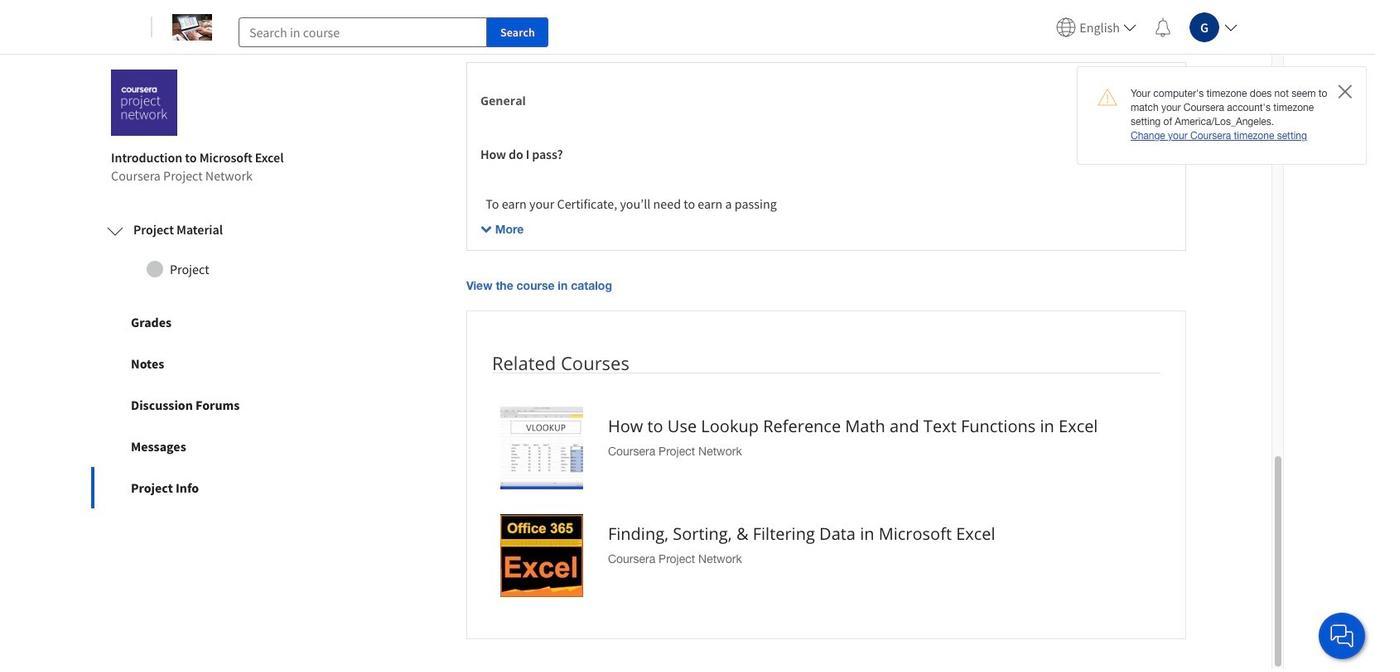 Task type: describe. For each thing, give the bounding box(es) containing it.
name home page | coursera image
[[172, 14, 212, 40]]

Search in course text field
[[239, 17, 487, 47]]



Task type: locate. For each thing, give the bounding box(es) containing it.
timezone mismatch warning modal dialog
[[1077, 66, 1367, 165]]

help center image
[[1333, 626, 1352, 646]]

coursera project network image
[[111, 70, 177, 136]]



Task type: vqa. For each thing, say whether or not it's contained in the screenshot.
Arts at the right of the page
no



